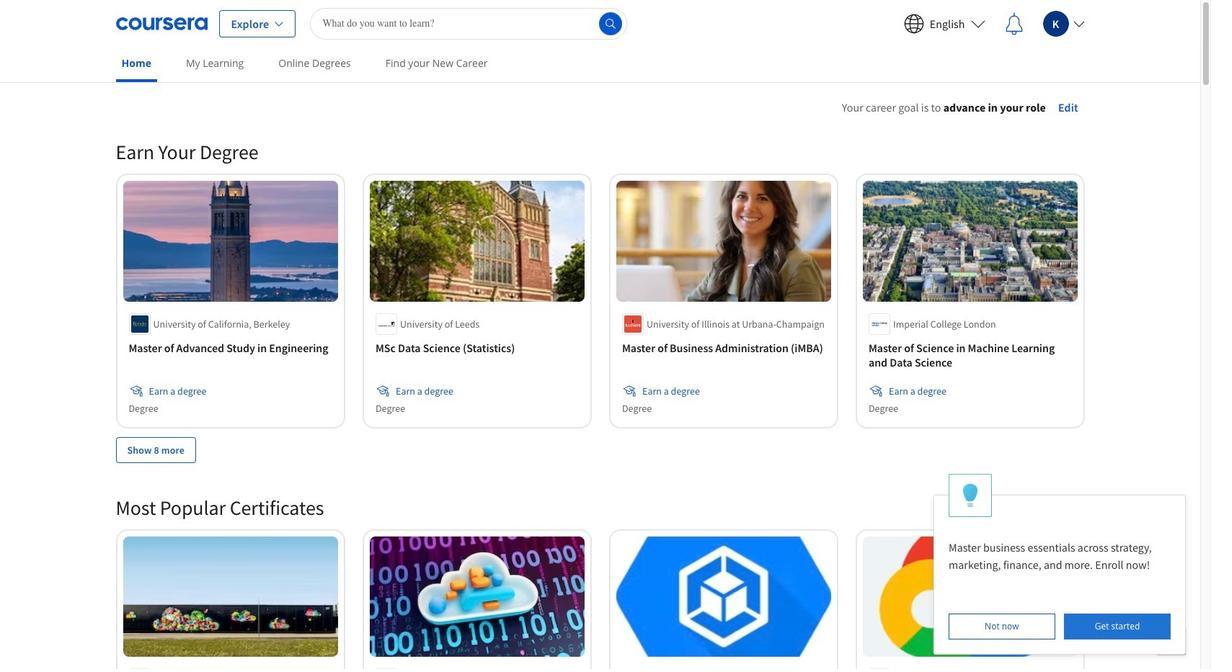 Task type: describe. For each thing, give the bounding box(es) containing it.
lightbulb tip image
[[963, 484, 978, 509]]

alice element
[[934, 475, 1186, 656]]

most popular certificates collection element
[[107, 472, 1094, 670]]



Task type: vqa. For each thing, say whether or not it's contained in the screenshot.
Go to next page image
no



Task type: locate. For each thing, give the bounding box(es) containing it.
What do you want to learn? text field
[[310, 8, 628, 39]]

None search field
[[310, 8, 628, 39]]

region
[[686, 119, 1155, 245]]

help center image
[[1163, 632, 1181, 650]]

earn your degree collection element
[[107, 116, 1094, 487]]

coursera image
[[116, 12, 207, 35]]



